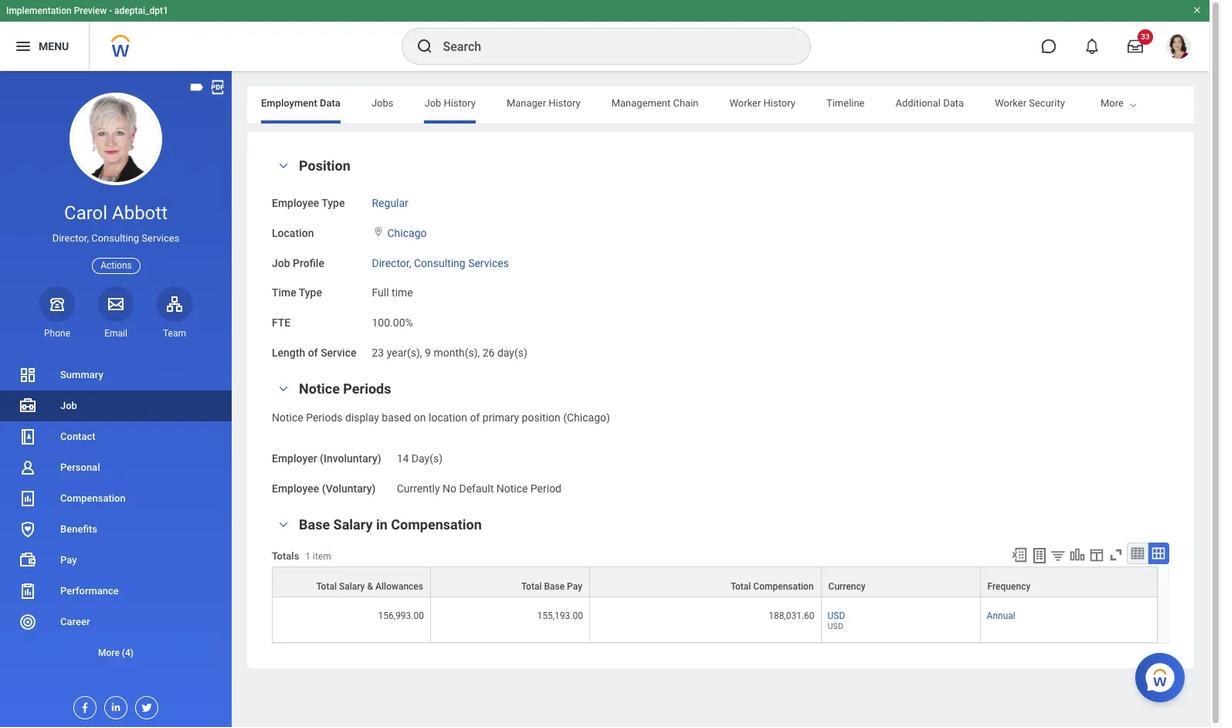 Task type: describe. For each thing, give the bounding box(es) containing it.
job for job profile
[[272, 257, 290, 269]]

regular link
[[372, 194, 409, 209]]

base inside popup button
[[544, 582, 565, 592]]

year(s),
[[387, 347, 422, 359]]

total compensation button
[[590, 568, 821, 597]]

select to filter grid data image
[[1050, 547, 1067, 564]]

(voluntary)
[[322, 483, 376, 495]]

default
[[459, 483, 494, 495]]

currently
[[397, 483, 440, 495]]

(4)
[[122, 648, 134, 659]]

career link
[[0, 607, 232, 638]]

full
[[372, 287, 389, 299]]

annual link
[[987, 608, 1016, 622]]

23 year(s), 9 month(s), 26 day(s)
[[372, 347, 527, 359]]

history for job history
[[444, 97, 476, 109]]

view team image
[[165, 295, 184, 313]]

33
[[1141, 32, 1150, 41]]

position
[[522, 411, 561, 424]]

job for job history
[[424, 97, 441, 109]]

job image
[[19, 397, 37, 416]]

chevron down image for notice periods
[[274, 384, 293, 394]]

on
[[414, 411, 426, 424]]

career image
[[19, 613, 37, 632]]

email carol abbott element
[[98, 327, 134, 340]]

more (4) button
[[0, 638, 232, 669]]

close environment banner image
[[1193, 5, 1202, 15]]

director, inside the navigation pane 'region'
[[52, 233, 89, 244]]

period
[[531, 483, 562, 495]]

view printable version (pdf) image
[[209, 79, 226, 96]]

team
[[163, 328, 186, 339]]

employee type
[[272, 197, 345, 209]]

team link
[[157, 286, 192, 340]]

job history
[[424, 97, 476, 109]]

employment
[[261, 97, 317, 109]]

worker security
[[995, 97, 1065, 109]]

full time
[[372, 287, 413, 299]]

fte element
[[372, 307, 413, 330]]

total for total base pay
[[521, 582, 542, 592]]

personal link
[[0, 453, 232, 484]]

type for employee type
[[322, 197, 345, 209]]

service
[[321, 347, 356, 359]]

director, inside position group
[[372, 257, 411, 269]]

currency
[[829, 582, 866, 592]]

allowances
[[375, 582, 423, 592]]

1
[[305, 552, 311, 562]]

1 usd from the top
[[828, 611, 845, 622]]

implementation
[[6, 5, 72, 16]]

history for worker history
[[764, 97, 796, 109]]

preview
[[74, 5, 107, 16]]

additional
[[896, 97, 941, 109]]

job inside list
[[60, 400, 77, 412]]

management
[[612, 97, 671, 109]]

no
[[443, 483, 457, 495]]

contact image
[[19, 428, 37, 446]]

export to worksheets image
[[1030, 547, 1049, 565]]

employer
[[272, 453, 317, 465]]

frequency
[[988, 582, 1031, 592]]

actions
[[101, 260, 132, 271]]

performance
[[60, 586, 119, 597]]

-
[[109, 5, 112, 16]]

in
[[376, 517, 388, 533]]

periods for notice periods
[[343, 380, 391, 397]]

notice periods group
[[272, 380, 1169, 497]]

position button
[[299, 158, 351, 174]]

month(s),
[[434, 347, 480, 359]]

benefits image
[[19, 521, 37, 539]]

linkedin image
[[105, 698, 122, 714]]

expand table image
[[1151, 546, 1166, 561]]

carol abbott
[[64, 202, 168, 224]]

expand/collapse chart image
[[1069, 547, 1086, 564]]

phone button
[[39, 286, 75, 340]]

more (4)
[[98, 648, 134, 659]]

summary
[[60, 369, 103, 381]]

chevron down image for position
[[274, 161, 293, 171]]

periods for notice periods display based on location of primary position (chicago)
[[306, 411, 343, 424]]

9
[[425, 347, 431, 359]]

compensation image
[[19, 490, 37, 508]]

services inside position group
[[468, 257, 509, 269]]

total base pay
[[521, 582, 582, 592]]

notice inside "employee (voluntary)" element
[[496, 483, 528, 495]]

notice for notice periods
[[299, 380, 340, 397]]

155,193.00
[[537, 611, 583, 622]]

0 vertical spatial base
[[299, 517, 330, 533]]

director, consulting services inside position group
[[372, 257, 509, 269]]

contact link
[[0, 422, 232, 453]]

2 usd from the top
[[828, 622, 844, 632]]

email button
[[98, 286, 134, 340]]

pay link
[[0, 545, 232, 576]]

(involuntary)
[[320, 453, 381, 465]]

pay inside popup button
[[567, 582, 582, 592]]

management chain
[[612, 97, 699, 109]]

actions button
[[92, 258, 140, 274]]

fullscreen image
[[1108, 547, 1125, 564]]

item
[[313, 552, 331, 562]]

employer (involuntary) element
[[397, 444, 443, 467]]

notifications large image
[[1085, 39, 1100, 54]]

total for total compensation
[[731, 582, 751, 592]]

pay inside the navigation pane 'region'
[[60, 555, 77, 566]]

jobs
[[371, 97, 394, 109]]

notice for notice periods display based on location of primary position (chicago)
[[272, 411, 303, 424]]

inbox large image
[[1128, 39, 1143, 54]]

base salary in compensation
[[299, 517, 482, 533]]

employer (involuntary)
[[272, 453, 381, 465]]

worker for worker history
[[730, 97, 761, 109]]

length of service
[[272, 347, 356, 359]]

manager
[[507, 97, 546, 109]]

type for time type
[[299, 287, 322, 299]]

services inside the navigation pane 'region'
[[142, 233, 179, 244]]

menu
[[39, 40, 69, 52]]

phone
[[44, 328, 70, 339]]

export to excel image
[[1011, 547, 1028, 564]]

profile
[[293, 257, 324, 269]]

100.00%
[[372, 317, 413, 329]]

chicago link
[[387, 224, 427, 239]]

performance link
[[0, 576, 232, 607]]

benefits
[[60, 524, 97, 535]]

annual
[[987, 611, 1016, 622]]

history for manager history
[[549, 97, 581, 109]]



Task type: locate. For each thing, give the bounding box(es) containing it.
phone image
[[46, 295, 68, 313]]

consulting inside position group
[[414, 257, 466, 269]]

0 vertical spatial director,
[[52, 233, 89, 244]]

worker
[[730, 97, 761, 109], [995, 97, 1027, 109]]

total inside total compensation popup button
[[731, 582, 751, 592]]

notice periods
[[299, 380, 391, 397]]

position
[[299, 158, 351, 174]]

employee (voluntary)
[[272, 483, 376, 495]]

list containing summary
[[0, 360, 232, 669]]

list
[[0, 360, 232, 669]]

more inside dropdown button
[[98, 648, 120, 659]]

employment data
[[261, 97, 341, 109]]

usd link
[[828, 608, 845, 622]]

1 row from the top
[[272, 567, 1158, 598]]

0 horizontal spatial periods
[[306, 411, 343, 424]]

job inside position group
[[272, 257, 290, 269]]

position group
[[272, 157, 1169, 361]]

33 button
[[1119, 29, 1153, 63]]

notice up employer
[[272, 411, 303, 424]]

career
[[60, 616, 90, 628]]

carol
[[64, 202, 107, 224]]

1 vertical spatial compensation
[[391, 517, 482, 533]]

0 horizontal spatial of
[[308, 347, 318, 359]]

26
[[483, 347, 495, 359]]

1 data from the left
[[320, 97, 341, 109]]

job inside tab list
[[424, 97, 441, 109]]

base
[[299, 517, 330, 533], [544, 582, 565, 592]]

director, consulting services
[[52, 233, 179, 244], [372, 257, 509, 269]]

1 vertical spatial type
[[299, 287, 322, 299]]

twitter image
[[136, 698, 153, 715]]

email
[[104, 328, 127, 339]]

notice down length of service
[[299, 380, 340, 397]]

1 vertical spatial usd
[[828, 622, 844, 632]]

more (4) button
[[0, 644, 232, 663]]

additional data
[[896, 97, 964, 109]]

toolbar inside base salary in compensation "group"
[[1004, 543, 1169, 567]]

total compensation
[[731, 582, 814, 592]]

tab list containing employment data
[[72, 87, 1169, 124]]

data right employment
[[320, 97, 341, 109]]

director, consulting services down chicago
[[372, 257, 509, 269]]

1 vertical spatial salary
[[339, 582, 365, 592]]

security
[[1029, 97, 1065, 109]]

1 horizontal spatial director, consulting services
[[372, 257, 509, 269]]

compensation link
[[0, 484, 232, 514]]

1 vertical spatial base
[[544, 582, 565, 592]]

periods
[[343, 380, 391, 397], [306, 411, 343, 424]]

history right contract
[[1137, 97, 1169, 109]]

usd down currency
[[828, 611, 845, 622]]

chevron down image down length
[[274, 384, 293, 394]]

justify image
[[14, 37, 32, 56]]

chevron down image inside notice periods group
[[274, 384, 293, 394]]

2 vertical spatial compensation
[[753, 582, 814, 592]]

0 horizontal spatial total
[[316, 582, 337, 592]]

totals
[[272, 551, 299, 562]]

1 horizontal spatial director,
[[372, 257, 411, 269]]

1 vertical spatial notice
[[272, 411, 303, 424]]

2 worker from the left
[[995, 97, 1027, 109]]

0 horizontal spatial director, consulting services
[[52, 233, 179, 244]]

0 horizontal spatial job
[[60, 400, 77, 412]]

1 horizontal spatial job
[[272, 257, 290, 269]]

salary
[[333, 517, 373, 533], [339, 582, 365, 592]]

director, consulting services inside the navigation pane 'region'
[[52, 233, 179, 244]]

currently no default notice period
[[397, 483, 562, 495]]

1 vertical spatial of
[[470, 411, 480, 424]]

periods down notice periods
[[306, 411, 343, 424]]

0 horizontal spatial director,
[[52, 233, 89, 244]]

salary left &
[[339, 582, 365, 592]]

total salary & allowances
[[316, 582, 423, 592]]

compensation down personal
[[60, 493, 126, 504]]

phone carol abbott element
[[39, 327, 75, 340]]

14
[[397, 453, 409, 465]]

row containing 156,993.00
[[272, 598, 1158, 643]]

2 horizontal spatial compensation
[[753, 582, 814, 592]]

periods up display
[[343, 380, 391, 397]]

(chicago)
[[563, 411, 610, 424]]

1 horizontal spatial services
[[468, 257, 509, 269]]

employee inside position group
[[272, 197, 319, 209]]

usd down usd "link"
[[828, 622, 844, 632]]

row containing total salary & allowances
[[272, 567, 1158, 598]]

base salary in compensation group
[[272, 516, 1169, 644]]

summary image
[[19, 366, 37, 385]]

employee up location
[[272, 197, 319, 209]]

0 vertical spatial type
[[322, 197, 345, 209]]

chicago
[[387, 227, 427, 239]]

salary inside total salary & allowances popup button
[[339, 582, 365, 592]]

regular
[[372, 197, 409, 209]]

1 vertical spatial pay
[[567, 582, 582, 592]]

job right jobs
[[424, 97, 441, 109]]

employee (voluntary) element
[[397, 474, 562, 496]]

0 vertical spatial employee
[[272, 197, 319, 209]]

188,031.60
[[769, 611, 815, 622]]

2 data from the left
[[943, 97, 964, 109]]

contact
[[60, 431, 95, 443]]

of left primary
[[470, 411, 480, 424]]

compensation inside popup button
[[753, 582, 814, 592]]

4 history from the left
[[1137, 97, 1169, 109]]

usd
[[828, 611, 845, 622], [828, 622, 844, 632]]

history left timeline
[[764, 97, 796, 109]]

salary left in
[[333, 517, 373, 533]]

0 vertical spatial services
[[142, 233, 179, 244]]

frequency button
[[981, 568, 1157, 597]]

currency button
[[822, 568, 980, 597]]

0 horizontal spatial worker
[[730, 97, 761, 109]]

time
[[392, 287, 413, 299]]

worker left the security
[[995, 97, 1027, 109]]

23
[[372, 347, 384, 359]]

1 horizontal spatial worker
[[995, 97, 1027, 109]]

consulting inside the navigation pane 'region'
[[91, 233, 139, 244]]

1 chevron down image from the top
[[274, 161, 293, 171]]

1 vertical spatial services
[[468, 257, 509, 269]]

compensation inside the navigation pane 'region'
[[60, 493, 126, 504]]

1 horizontal spatial consulting
[[414, 257, 466, 269]]

total base pay button
[[431, 568, 589, 597]]

adeptai_dpt1
[[114, 5, 168, 16]]

0 vertical spatial director, consulting services
[[52, 233, 179, 244]]

1 vertical spatial employee
[[272, 483, 319, 495]]

1 vertical spatial job
[[272, 257, 290, 269]]

location
[[429, 411, 467, 424]]

toolbar
[[1004, 543, 1169, 567]]

location image
[[372, 226, 384, 237]]

type right time
[[299, 287, 322, 299]]

2 vertical spatial notice
[[496, 483, 528, 495]]

1 horizontal spatial of
[[470, 411, 480, 424]]

job left profile
[[272, 257, 290, 269]]

0 vertical spatial pay
[[60, 555, 77, 566]]

base right chevron down image
[[299, 517, 330, 533]]

summary link
[[0, 360, 232, 391]]

more left (4)
[[98, 648, 120, 659]]

0 horizontal spatial more
[[98, 648, 120, 659]]

notice left period
[[496, 483, 528, 495]]

location
[[272, 227, 314, 239]]

pay
[[60, 555, 77, 566], [567, 582, 582, 592]]

1 vertical spatial consulting
[[414, 257, 466, 269]]

facebook image
[[74, 698, 91, 715]]

0 horizontal spatial base
[[299, 517, 330, 533]]

2 employee from the top
[[272, 483, 319, 495]]

1 vertical spatial director,
[[372, 257, 411, 269]]

0 vertical spatial compensation
[[60, 493, 126, 504]]

more down 33 "button"
[[1101, 97, 1124, 109]]

0 horizontal spatial data
[[320, 97, 341, 109]]

day(s)
[[497, 347, 527, 359]]

team carol abbott element
[[157, 327, 192, 340]]

salary for total
[[339, 582, 365, 592]]

employee for employee type
[[272, 197, 319, 209]]

156,993.00
[[378, 611, 424, 622]]

compensation up 188,031.60
[[753, 582, 814, 592]]

employee for employee (voluntary)
[[272, 483, 319, 495]]

row
[[272, 567, 1158, 598], [272, 598, 1158, 643]]

2 total from the left
[[521, 582, 542, 592]]

tab list
[[72, 87, 1169, 124]]

type down position
[[322, 197, 345, 209]]

1 vertical spatial chevron down image
[[274, 384, 293, 394]]

more for more (4)
[[98, 648, 120, 659]]

data for additional data
[[943, 97, 964, 109]]

Search Workday  search field
[[443, 29, 778, 63]]

2 horizontal spatial job
[[424, 97, 441, 109]]

director, consulting services down carol abbott
[[52, 233, 179, 244]]

14 day(s)
[[397, 453, 443, 465]]

0 horizontal spatial consulting
[[91, 233, 139, 244]]

personal image
[[19, 459, 37, 477]]

worker right "chain"
[[730, 97, 761, 109]]

full time element
[[372, 284, 413, 299]]

0 vertical spatial more
[[1101, 97, 1124, 109]]

3 history from the left
[[764, 97, 796, 109]]

click to view/edit grid preferences image
[[1088, 547, 1105, 564]]

notice periods display based on location of primary position (chicago)
[[272, 411, 610, 424]]

manager history
[[507, 97, 581, 109]]

length
[[272, 347, 305, 359]]

1 horizontal spatial base
[[544, 582, 565, 592]]

2 row from the top
[[272, 598, 1158, 643]]

more for more
[[1101, 97, 1124, 109]]

salary for base
[[333, 517, 373, 533]]

0 horizontal spatial services
[[142, 233, 179, 244]]

1 history from the left
[[444, 97, 476, 109]]

2 vertical spatial job
[[60, 400, 77, 412]]

of inside position group
[[308, 347, 318, 359]]

search image
[[415, 37, 434, 56]]

employee down employer
[[272, 483, 319, 495]]

base up 155,193.00
[[544, 582, 565, 592]]

abbott
[[112, 202, 168, 224]]

1 worker from the left
[[730, 97, 761, 109]]

history
[[444, 97, 476, 109], [549, 97, 581, 109], [764, 97, 796, 109], [1137, 97, 1169, 109]]

menu banner
[[0, 0, 1210, 71]]

0 vertical spatial usd
[[828, 611, 845, 622]]

tag image
[[188, 79, 205, 96]]

chevron down image
[[274, 161, 293, 171], [274, 384, 293, 394]]

data for employment data
[[320, 97, 341, 109]]

1 horizontal spatial pay
[[567, 582, 582, 592]]

worker for worker security
[[995, 97, 1027, 109]]

chevron down image
[[274, 520, 293, 530]]

1 horizontal spatial data
[[943, 97, 964, 109]]

0 vertical spatial job
[[424, 97, 441, 109]]

2 history from the left
[[549, 97, 581, 109]]

length of service element
[[372, 337, 527, 360]]

data right additional
[[943, 97, 964, 109]]

0 vertical spatial periods
[[343, 380, 391, 397]]

services
[[142, 233, 179, 244], [468, 257, 509, 269]]

total for total salary & allowances
[[316, 582, 337, 592]]

mail image
[[107, 295, 125, 313]]

profile logan mcneil image
[[1166, 34, 1191, 62]]

based
[[382, 411, 411, 424]]

chevron down image inside position group
[[274, 161, 293, 171]]

0 vertical spatial of
[[308, 347, 318, 359]]

personal
[[60, 462, 100, 474]]

job link
[[0, 391, 232, 422]]

history right 'manager' at the top of page
[[549, 97, 581, 109]]

base salary in compensation button
[[299, 517, 482, 533]]

employee
[[272, 197, 319, 209], [272, 483, 319, 495]]

total inside total base pay popup button
[[521, 582, 542, 592]]

fte
[[272, 317, 291, 329]]

0 vertical spatial salary
[[333, 517, 373, 533]]

0 horizontal spatial compensation
[[60, 493, 126, 504]]

1 horizontal spatial total
[[521, 582, 542, 592]]

0 vertical spatial chevron down image
[[274, 161, 293, 171]]

of right length
[[308, 347, 318, 359]]

of inside notice periods group
[[470, 411, 480, 424]]

consulting down chicago
[[414, 257, 466, 269]]

0 vertical spatial consulting
[[91, 233, 139, 244]]

data
[[320, 97, 341, 109], [943, 97, 964, 109]]

director, consulting services link
[[372, 254, 509, 269]]

0 horizontal spatial pay
[[60, 555, 77, 566]]

1 vertical spatial director, consulting services
[[372, 257, 509, 269]]

navigation pane region
[[0, 71, 232, 728]]

notice periods button
[[299, 380, 391, 397]]

time
[[272, 287, 296, 299]]

implementation preview -   adeptai_dpt1
[[6, 5, 168, 16]]

pay image
[[19, 552, 37, 570]]

of
[[308, 347, 318, 359], [470, 411, 480, 424]]

employee inside notice periods group
[[272, 483, 319, 495]]

&
[[367, 582, 373, 592]]

1 horizontal spatial compensation
[[391, 517, 482, 533]]

compensation down the no
[[391, 517, 482, 533]]

1 employee from the top
[[272, 197, 319, 209]]

consulting down carol abbott
[[91, 233, 139, 244]]

1 total from the left
[[316, 582, 337, 592]]

display
[[345, 411, 379, 424]]

contract
[[1096, 97, 1134, 109]]

director, down carol
[[52, 233, 89, 244]]

total inside total salary & allowances popup button
[[316, 582, 337, 592]]

history for contract history
[[1137, 97, 1169, 109]]

history left 'manager' at the top of page
[[444, 97, 476, 109]]

1 horizontal spatial periods
[[343, 380, 391, 397]]

notice
[[299, 380, 340, 397], [272, 411, 303, 424], [496, 483, 528, 495]]

table image
[[1130, 546, 1146, 561]]

total salary & allowances button
[[273, 568, 430, 597]]

chain
[[673, 97, 699, 109]]

1 vertical spatial periods
[[306, 411, 343, 424]]

2 chevron down image from the top
[[274, 384, 293, 394]]

more
[[1101, 97, 1124, 109], [98, 648, 120, 659]]

3 total from the left
[[731, 582, 751, 592]]

day(s)
[[412, 453, 443, 465]]

performance image
[[19, 582, 37, 601]]

job up contact
[[60, 400, 77, 412]]

pay up 155,193.00
[[567, 582, 582, 592]]

director,
[[52, 233, 89, 244], [372, 257, 411, 269]]

director, up full time element
[[372, 257, 411, 269]]

0 vertical spatial notice
[[299, 380, 340, 397]]

1 vertical spatial more
[[98, 648, 120, 659]]

2 horizontal spatial total
[[731, 582, 751, 592]]

chevron down image left position
[[274, 161, 293, 171]]

1 horizontal spatial more
[[1101, 97, 1124, 109]]

pay down benefits
[[60, 555, 77, 566]]



Task type: vqa. For each thing, say whether or not it's contained in the screenshot.


